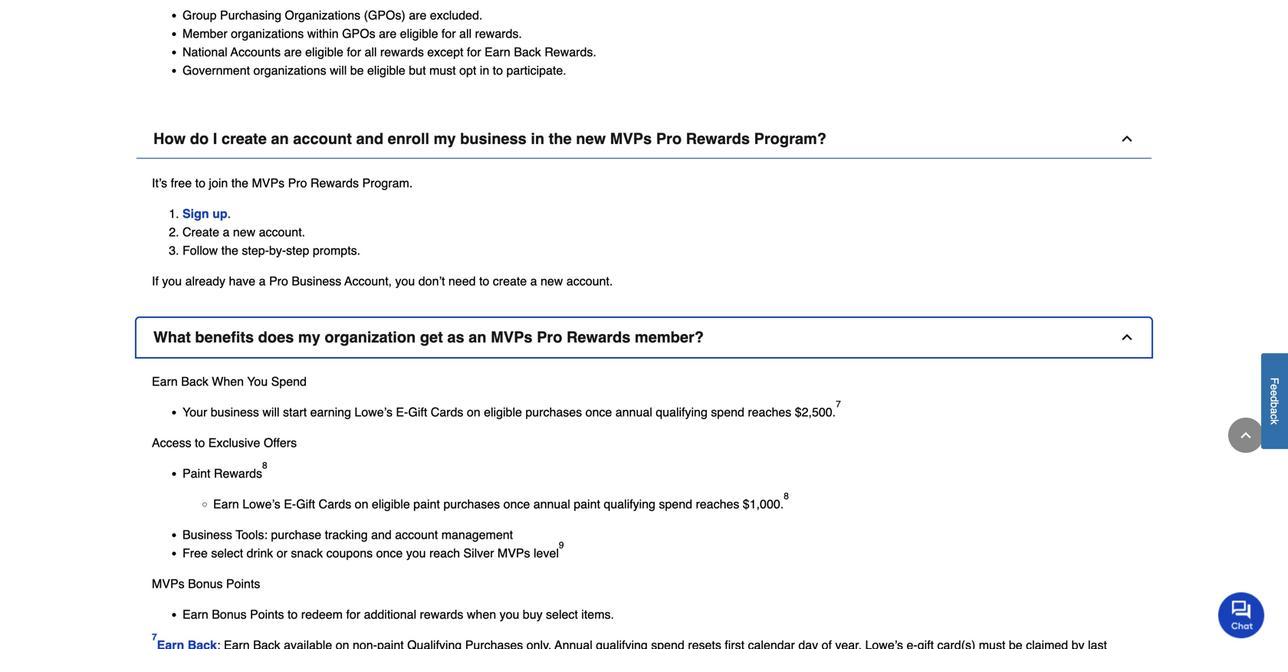 Task type: locate. For each thing, give the bounding box(es) containing it.
0 vertical spatial business
[[292, 274, 342, 288]]

chevron up image
[[1120, 131, 1135, 146], [1120, 330, 1135, 345], [1239, 428, 1254, 443]]

lowe's up tools:
[[243, 497, 281, 511]]

to right access
[[195, 436, 205, 450]]

organization
[[325, 328, 416, 346]]

group
[[183, 8, 217, 22]]

account inside business tools: purchase tracking and account management free select drink or snack coupons once you reach silver mvps level 9
[[395, 528, 438, 542]]

create
[[222, 130, 267, 147], [493, 274, 527, 288]]

mvps inside button
[[491, 328, 533, 346]]

annual inside "your business will start earning lowe's e-gift cards on eligible purchases once annual qualifying spend reaches $2,500. 7"
[[616, 405, 653, 419]]

(gpos)
[[364, 8, 406, 22]]

0 vertical spatial purchases
[[526, 405, 582, 419]]

0 vertical spatial account.
[[259, 225, 305, 239]]

rewards left program? on the top right of page
[[686, 130, 750, 147]]

qualifying
[[656, 405, 708, 419], [604, 497, 656, 511]]

2 horizontal spatial new
[[576, 130, 606, 147]]

to right opt
[[493, 63, 503, 77]]

business up exclusive
[[211, 405, 259, 419]]

0 vertical spatial my
[[434, 130, 456, 147]]

gift down what benefits does my organization get as an mvps pro rewards member?
[[408, 405, 427, 419]]

1 vertical spatial all
[[365, 45, 377, 59]]

all
[[459, 26, 472, 40], [365, 45, 377, 59]]

e up 'b'
[[1269, 391, 1281, 397]]

0 vertical spatial business
[[460, 130, 527, 147]]

1 vertical spatial will
[[263, 405, 280, 419]]

1 horizontal spatial account
[[395, 528, 438, 542]]

rewards.
[[545, 45, 597, 59]]

qualifying inside "your business will start earning lowe's e-gift cards on eligible purchases once annual qualifying spend reaches $2,500. 7"
[[656, 405, 708, 419]]

an inside button
[[469, 328, 487, 346]]

the
[[549, 130, 572, 147], [231, 176, 249, 190], [221, 243, 238, 258]]

bonus down free
[[188, 577, 223, 591]]

2 paint from the left
[[574, 497, 601, 511]]

1 vertical spatial lowe's
[[243, 497, 281, 511]]

0 horizontal spatial qualifying
[[604, 497, 656, 511]]

and
[[356, 130, 384, 147], [371, 528, 392, 542]]

an up it's free to join the mvps pro rewards program.
[[271, 130, 289, 147]]

2 vertical spatial the
[[221, 243, 238, 258]]

1 horizontal spatial on
[[467, 405, 481, 419]]

earn inside earn lowe's e-gift cards on eligible paint purchases once annual paint qualifying spend reaches $1,000. 8
[[213, 497, 239, 511]]

when
[[212, 374, 244, 389]]

for
[[442, 26, 456, 40], [347, 45, 361, 59], [467, 45, 481, 59], [346, 608, 361, 622]]

cards inside earn lowe's e-gift cards on eligible paint purchases once annual paint qualifying spend reaches $1,000. 8
[[319, 497, 351, 511]]

0 vertical spatial cards
[[431, 405, 464, 419]]

0 horizontal spatial e-
[[284, 497, 296, 511]]

1 horizontal spatial 8
[[784, 491, 789, 502]]

annual up 9
[[534, 497, 570, 511]]

and inside business tools: purchase tracking and account management free select drink or snack coupons once you reach silver mvps level 9
[[371, 528, 392, 542]]

government
[[183, 63, 250, 77]]

1 vertical spatial account.
[[567, 274, 613, 288]]

points down drink
[[226, 577, 260, 591]]

rewards.
[[475, 26, 522, 40]]

e
[[1269, 385, 1281, 391], [1269, 391, 1281, 397]]

are
[[409, 8, 427, 22], [379, 26, 397, 40], [284, 45, 302, 59]]

1 vertical spatial my
[[298, 328, 320, 346]]

0 horizontal spatial 8
[[262, 461, 267, 471]]

0 vertical spatial spend
[[711, 405, 745, 419]]

chevron up image inside 'what benefits does my organization get as an mvps pro rewards member?' button
[[1120, 330, 1135, 345]]

paint rewards 8
[[183, 461, 267, 481]]

0 vertical spatial and
[[356, 130, 384, 147]]

exclusive
[[208, 436, 260, 450]]

rewards down exclusive
[[214, 467, 262, 481]]

0 horizontal spatial gift
[[296, 497, 315, 511]]

1 horizontal spatial new
[[541, 274, 563, 288]]

points for mvps
[[226, 577, 260, 591]]

qualifying inside earn lowe's e-gift cards on eligible paint purchases once annual paint qualifying spend reaches $1,000. 8
[[604, 497, 656, 511]]

how do i create an account and enroll my business in the new mvps pro rewards program?
[[153, 130, 827, 147]]

points left redeem
[[250, 608, 284, 622]]

0 horizontal spatial annual
[[534, 497, 570, 511]]

annual
[[616, 405, 653, 419], [534, 497, 570, 511]]

e- up purchase
[[284, 497, 296, 511]]

will left be at the top of the page
[[330, 63, 347, 77]]

0 vertical spatial account
[[293, 130, 352, 147]]

accounts
[[231, 45, 281, 59]]

in down participate.
[[531, 130, 545, 147]]

once
[[586, 405, 612, 419], [504, 497, 530, 511], [376, 546, 403, 560]]

1 horizontal spatial paint
[[574, 497, 601, 511]]

my
[[434, 130, 456, 147], [298, 328, 320, 346]]

0 vertical spatial all
[[459, 26, 472, 40]]

back up participate.
[[514, 45, 541, 59]]

1 horizontal spatial reaches
[[748, 405, 792, 419]]

will
[[330, 63, 347, 77], [263, 405, 280, 419]]

don't
[[419, 274, 445, 288]]

1 vertical spatial and
[[371, 528, 392, 542]]

1 horizontal spatial once
[[504, 497, 530, 511]]

bonus for earn
[[212, 608, 247, 622]]

0 horizontal spatial account.
[[259, 225, 305, 239]]

1 vertical spatial 7
[[152, 632, 157, 643]]

scroll to top element
[[1229, 418, 1264, 453]]

my right enroll
[[434, 130, 456, 147]]

cards down as
[[431, 405, 464, 419]]

account up it's free to join the mvps pro rewards program.
[[293, 130, 352, 147]]

0 vertical spatial create
[[222, 130, 267, 147]]

0 horizontal spatial spend
[[659, 497, 693, 511]]

1 vertical spatial once
[[504, 497, 530, 511]]

the down participate.
[[549, 130, 572, 147]]

all down the "excluded."
[[459, 26, 472, 40]]

organizations up accounts
[[231, 26, 304, 40]]

an
[[271, 130, 289, 147], [469, 328, 487, 346]]

earn for earn back when you spend
[[152, 374, 178, 389]]

business down opt
[[460, 130, 527, 147]]

2 vertical spatial new
[[541, 274, 563, 288]]

purchases
[[526, 405, 582, 419], [444, 497, 500, 511]]

in right opt
[[480, 63, 490, 77]]

rewards left when
[[420, 608, 464, 622]]

1 horizontal spatial my
[[434, 130, 456, 147]]

earning
[[310, 405, 351, 419]]

1 vertical spatial organizations
[[253, 63, 326, 77]]

earn for earn lowe's e-gift cards on eligible paint purchases once annual paint qualifying spend reaches $1,000. 8
[[213, 497, 239, 511]]

earn bonus points to redeem for additional rewards when you buy select items.
[[183, 608, 614, 622]]

e- inside "your business will start earning lowe's e-gift cards on eligible purchases once annual qualifying spend reaches $2,500. 7"
[[396, 405, 408, 419]]

select down tools:
[[211, 546, 243, 560]]

1 vertical spatial annual
[[534, 497, 570, 511]]

0 vertical spatial an
[[271, 130, 289, 147]]

free
[[171, 176, 192, 190]]

rewards
[[686, 130, 750, 147], [311, 176, 359, 190], [567, 328, 631, 346], [214, 467, 262, 481]]

organizations down accounts
[[253, 63, 326, 77]]

to left join
[[195, 176, 206, 190]]

snack
[[291, 546, 323, 560]]

earn up 7 link
[[183, 608, 208, 622]]

gift
[[408, 405, 427, 419], [296, 497, 315, 511]]

business down the 'step'
[[292, 274, 342, 288]]

earn for earn bonus points to redeem for additional rewards when you buy select items.
[[183, 608, 208, 622]]

0 vertical spatial e-
[[396, 405, 408, 419]]

1 vertical spatial chevron up image
[[1120, 330, 1135, 345]]

pro inside button
[[537, 328, 563, 346]]

up
[[213, 207, 228, 221]]

gift up purchase
[[296, 497, 315, 511]]

a up k
[[1269, 409, 1281, 414]]

e- right earning
[[396, 405, 408, 419]]

eligible
[[400, 26, 438, 40], [305, 45, 344, 59], [367, 63, 406, 77], [484, 405, 522, 419], [372, 497, 410, 511]]

1 horizontal spatial lowe's
[[355, 405, 393, 419]]

member?
[[635, 328, 704, 346]]

1 vertical spatial qualifying
[[604, 497, 656, 511]]

1 vertical spatial in
[[531, 130, 545, 147]]

1 horizontal spatial 7
[[836, 399, 841, 410]]

in
[[480, 63, 490, 77], [531, 130, 545, 147]]

are down the (gpos)
[[379, 26, 397, 40]]

purchases inside earn lowe's e-gift cards on eligible paint purchases once annual paint qualifying spend reaches $1,000. 8
[[444, 497, 500, 511]]

you left don't
[[395, 274, 415, 288]]

e up d at the bottom of page
[[1269, 385, 1281, 391]]

account for and
[[395, 528, 438, 542]]

are right the (gpos)
[[409, 8, 427, 22]]

for up except
[[442, 26, 456, 40]]

1 horizontal spatial an
[[469, 328, 487, 346]]

you
[[247, 374, 268, 389]]

account.
[[259, 225, 305, 239], [567, 274, 613, 288]]

0 vertical spatial points
[[226, 577, 260, 591]]

rewards up but
[[380, 45, 424, 59]]

1 vertical spatial spend
[[659, 497, 693, 511]]

0 horizontal spatial my
[[298, 328, 320, 346]]

0 vertical spatial once
[[586, 405, 612, 419]]

mvps
[[610, 130, 652, 147], [252, 176, 285, 190], [491, 328, 533, 346], [498, 546, 530, 560], [152, 577, 185, 591]]

1 horizontal spatial annual
[[616, 405, 653, 419]]

f e e d b a c k button
[[1262, 354, 1289, 450]]

7
[[836, 399, 841, 410], [152, 632, 157, 643]]

0 horizontal spatial cards
[[319, 497, 351, 511]]

1 vertical spatial on
[[355, 497, 369, 511]]

all down gpos
[[365, 45, 377, 59]]

rewards inside group purchasing organizations (gpos) are excluded. member organizations within gpos are eligible for all rewards. national accounts are eligible for all rewards except for earn back rewards. government organizations will be eligible but must opt in to participate.
[[380, 45, 424, 59]]

0 vertical spatial annual
[[616, 405, 653, 419]]

1 horizontal spatial business
[[460, 130, 527, 147]]

0 vertical spatial the
[[549, 130, 572, 147]]

1 vertical spatial account
[[395, 528, 438, 542]]

rewards left program.
[[311, 176, 359, 190]]

reaches left $2,500.
[[748, 405, 792, 419]]

0 horizontal spatial paint
[[414, 497, 440, 511]]

back
[[514, 45, 541, 59], [181, 374, 208, 389]]

are right accounts
[[284, 45, 302, 59]]

to right 'need' on the left of the page
[[479, 274, 490, 288]]

1 horizontal spatial qualifying
[[656, 405, 708, 419]]

items.
[[582, 608, 614, 622]]

2 horizontal spatial once
[[586, 405, 612, 419]]

back up your
[[181, 374, 208, 389]]

account inside button
[[293, 130, 352, 147]]

you left reach
[[406, 546, 426, 560]]

0 vertical spatial select
[[211, 546, 243, 560]]

join
[[209, 176, 228, 190]]

create right 'need' on the left of the page
[[493, 274, 527, 288]]

the right join
[[231, 176, 249, 190]]

a down "."
[[223, 225, 230, 239]]

within
[[307, 26, 339, 40]]

earn down the what
[[152, 374, 178, 389]]

1 vertical spatial reaches
[[696, 497, 740, 511]]

bonus down mvps bonus points
[[212, 608, 247, 622]]

8 inside paint rewards 8
[[262, 461, 267, 471]]

my inside how do i create an account and enroll my business in the new mvps pro rewards program? button
[[434, 130, 456, 147]]

0 vertical spatial chevron up image
[[1120, 131, 1135, 146]]

have
[[229, 274, 256, 288]]

to inside group purchasing organizations (gpos) are excluded. member organizations within gpos are eligible for all rewards. national accounts are eligible for all rewards except for earn back rewards. government organizations will be eligible but must opt in to participate.
[[493, 63, 503, 77]]

2 vertical spatial chevron up image
[[1239, 428, 1254, 443]]

lowe's inside earn lowe's e-gift cards on eligible paint purchases once annual paint qualifying spend reaches $1,000. 8
[[243, 497, 281, 511]]

create right i
[[222, 130, 267, 147]]

rewards inside button
[[686, 130, 750, 147]]

0 vertical spatial qualifying
[[656, 405, 708, 419]]

create inside how do i create an account and enroll my business in the new mvps pro rewards program? button
[[222, 130, 267, 147]]

1 horizontal spatial in
[[531, 130, 545, 147]]

and left enroll
[[356, 130, 384, 147]]

2 horizontal spatial are
[[409, 8, 427, 22]]

the left step-
[[221, 243, 238, 258]]

bonus
[[188, 577, 223, 591], [212, 608, 247, 622]]

an right as
[[469, 328, 487, 346]]

and right the tracking
[[371, 528, 392, 542]]

1 horizontal spatial e-
[[396, 405, 408, 419]]

coupons
[[326, 546, 373, 560]]

on inside earn lowe's e-gift cards on eligible paint purchases once annual paint qualifying spend reaches $1,000. 8
[[355, 497, 369, 511]]

lowe's right earning
[[355, 405, 393, 419]]

annual down 'what benefits does my organization get as an mvps pro rewards member?' button
[[616, 405, 653, 419]]

1 horizontal spatial will
[[330, 63, 347, 77]]

will left start
[[263, 405, 280, 419]]

my right does
[[298, 328, 320, 346]]

0 vertical spatial lowe's
[[355, 405, 393, 419]]

0 vertical spatial gift
[[408, 405, 427, 419]]

0 horizontal spatial are
[[284, 45, 302, 59]]

1 vertical spatial business
[[211, 405, 259, 419]]

earn down the rewards.
[[485, 45, 511, 59]]

0 vertical spatial reaches
[[748, 405, 792, 419]]

earn down paint rewards 8
[[213, 497, 239, 511]]

0 horizontal spatial 7
[[152, 632, 157, 643]]

reaches inside "your business will start earning lowe's e-gift cards on eligible purchases once annual qualifying spend reaches $2,500. 7"
[[748, 405, 792, 419]]

1 horizontal spatial select
[[546, 608, 578, 622]]

1 vertical spatial create
[[493, 274, 527, 288]]

1 vertical spatial are
[[379, 26, 397, 40]]

0 vertical spatial on
[[467, 405, 481, 419]]

0 vertical spatial will
[[330, 63, 347, 77]]

and inside button
[[356, 130, 384, 147]]

cards up the tracking
[[319, 497, 351, 511]]

business up free
[[183, 528, 232, 542]]

pro
[[656, 130, 682, 147], [288, 176, 307, 190], [269, 274, 288, 288], [537, 328, 563, 346]]

account up reach
[[395, 528, 438, 542]]

2 e from the top
[[1269, 391, 1281, 397]]

step
[[286, 243, 309, 258]]

rewards left the member?
[[567, 328, 631, 346]]

my inside 'what benefits does my organization get as an mvps pro rewards member?' button
[[298, 328, 320, 346]]

1 vertical spatial bonus
[[212, 608, 247, 622]]

earn back when you spend
[[152, 374, 307, 389]]

free
[[183, 546, 208, 560]]

0 horizontal spatial all
[[365, 45, 377, 59]]

1 paint from the left
[[414, 497, 440, 511]]

business
[[460, 130, 527, 147], [211, 405, 259, 419]]

for up opt
[[467, 45, 481, 59]]

0 horizontal spatial business
[[211, 405, 259, 419]]

0 horizontal spatial once
[[376, 546, 403, 560]]

lowe's
[[355, 405, 393, 419], [243, 497, 281, 511]]

a
[[223, 225, 230, 239], [259, 274, 266, 288], [531, 274, 537, 288], [1269, 409, 1281, 414]]

1 horizontal spatial back
[[514, 45, 541, 59]]

1 vertical spatial purchases
[[444, 497, 500, 511]]

reaches left $1,000.
[[696, 497, 740, 511]]

chevron up image inside how do i create an account and enroll my business in the new mvps pro rewards program? button
[[1120, 131, 1135, 146]]

0 horizontal spatial new
[[233, 225, 256, 239]]

0 vertical spatial bonus
[[188, 577, 223, 591]]

.
[[228, 207, 231, 221]]

sign up link
[[183, 207, 228, 221]]

select right buy
[[546, 608, 578, 622]]

1 vertical spatial gift
[[296, 497, 315, 511]]

1 vertical spatial 8
[[784, 491, 789, 502]]

cards inside "your business will start earning lowe's e-gift cards on eligible purchases once annual qualifying spend reaches $2,500. 7"
[[431, 405, 464, 419]]



Task type: describe. For each thing, give the bounding box(es) containing it.
8 inside earn lowe's e-gift cards on eligible paint purchases once annual paint qualifying spend reaches $1,000. 8
[[784, 491, 789, 502]]

once inside business tools: purchase tracking and account management free select drink or snack coupons once you reach silver mvps level 9
[[376, 546, 403, 560]]

need
[[449, 274, 476, 288]]

prompts.
[[313, 243, 361, 258]]

b
[[1269, 403, 1281, 409]]

chevron up image for what benefits does my organization get as an mvps pro rewards member?
[[1120, 330, 1135, 345]]

you right the if
[[162, 274, 182, 288]]

reaches inside earn lowe's e-gift cards on eligible paint purchases once annual paint qualifying spend reaches $1,000. 8
[[696, 497, 740, 511]]

lowe's inside "your business will start earning lowe's e-gift cards on eligible purchases once annual qualifying spend reaches $2,500. 7"
[[355, 405, 393, 419]]

1 horizontal spatial create
[[493, 274, 527, 288]]

follow
[[183, 243, 218, 258]]

management
[[442, 528, 513, 542]]

step-
[[242, 243, 269, 258]]

in inside button
[[531, 130, 545, 147]]

gift inside earn lowe's e-gift cards on eligible paint purchases once annual paint qualifying spend reaches $1,000. 8
[[296, 497, 315, 511]]

do
[[190, 130, 209, 147]]

1 vertical spatial rewards
[[420, 608, 464, 622]]

sign up . create a new account. follow the step-by-step prompts.
[[183, 207, 361, 258]]

redeem
[[301, 608, 343, 622]]

if
[[152, 274, 159, 288]]

c
[[1269, 414, 1281, 420]]

what
[[153, 328, 191, 346]]

account for an
[[293, 130, 352, 147]]

chevron up image for how do i create an account and enroll my business in the new mvps pro rewards program?
[[1120, 131, 1135, 146]]

0 vertical spatial organizations
[[231, 26, 304, 40]]

spend inside earn lowe's e-gift cards on eligible paint purchases once annual paint qualifying spend reaches $1,000. 8
[[659, 497, 693, 511]]

will inside group purchasing organizations (gpos) are excluded. member organizations within gpos are eligible for all rewards. national accounts are eligible for all rewards except for earn back rewards. government organizations will be eligible but must opt in to participate.
[[330, 63, 347, 77]]

silver
[[464, 546, 494, 560]]

access to exclusive offers
[[152, 436, 297, 450]]

select inside business tools: purchase tracking and account management free select drink or snack coupons once you reach silver mvps level 9
[[211, 546, 243, 560]]

additional
[[364, 608, 417, 622]]

earn inside group purchasing organizations (gpos) are excluded. member organizations within gpos are eligible for all rewards. national accounts are eligible for all rewards except for earn back rewards. government organizations will be eligible but must opt in to participate.
[[485, 45, 511, 59]]

bonus for mvps
[[188, 577, 223, 591]]

chat invite button image
[[1219, 592, 1266, 639]]

must
[[429, 63, 456, 77]]

drink
[[247, 546, 273, 560]]

tracking
[[325, 528, 368, 542]]

will inside "your business will start earning lowe's e-gift cards on eligible purchases once annual qualifying spend reaches $2,500. 7"
[[263, 405, 280, 419]]

a inside sign up . create a new account. follow the step-by-step prompts.
[[223, 225, 230, 239]]

d
[[1269, 397, 1281, 403]]

the inside button
[[549, 130, 572, 147]]

e- inside earn lowe's e-gift cards on eligible paint purchases once annual paint qualifying spend reaches $1,000. 8
[[284, 497, 296, 511]]

you inside business tools: purchase tracking and account management free select drink or snack coupons once you reach silver mvps level 9
[[406, 546, 426, 560]]

program?
[[754, 130, 827, 147]]

you left buy
[[500, 608, 520, 622]]

mvps bonus points
[[152, 577, 267, 591]]

how do i create an account and enroll my business in the new mvps pro rewards program? button
[[137, 119, 1152, 159]]

7 inside "your business will start earning lowe's e-gift cards on eligible purchases once annual qualifying spend reaches $2,500. 7"
[[836, 399, 841, 410]]

for up be at the top of the page
[[347, 45, 361, 59]]

points for earn
[[250, 608, 284, 622]]

$1,000.
[[743, 497, 784, 511]]

buy
[[523, 608, 543, 622]]

by-
[[269, 243, 286, 258]]

create
[[183, 225, 219, 239]]

once inside earn lowe's e-gift cards on eligible paint purchases once annual paint qualifying spend reaches $1,000. 8
[[504, 497, 530, 511]]

it's
[[152, 176, 167, 190]]

except
[[427, 45, 464, 59]]

tools:
[[236, 528, 268, 542]]

to left redeem
[[288, 608, 298, 622]]

or
[[277, 546, 288, 560]]

opt
[[459, 63, 477, 77]]

eligible inside "your business will start earning lowe's e-gift cards on eligible purchases once annual qualifying spend reaches $2,500. 7"
[[484, 405, 522, 419]]

9
[[559, 540, 564, 551]]

1 horizontal spatial business
[[292, 274, 342, 288]]

a inside button
[[1269, 409, 1281, 414]]

eligible inside earn lowe's e-gift cards on eligible paint purchases once annual paint qualifying spend reaches $1,000. 8
[[372, 497, 410, 511]]

on inside "your business will start earning lowe's e-gift cards on eligible purchases once annual qualifying spend reaches $2,500. 7"
[[467, 405, 481, 419]]

2 vertical spatial are
[[284, 45, 302, 59]]

1 e from the top
[[1269, 385, 1281, 391]]

does
[[258, 328, 294, 346]]

1 horizontal spatial all
[[459, 26, 472, 40]]

start
[[283, 405, 307, 419]]

spend
[[271, 374, 307, 389]]

it's free to join the mvps pro rewards program.
[[152, 176, 413, 190]]

when
[[467, 608, 496, 622]]

new inside how do i create an account and enroll my business in the new mvps pro rewards program? button
[[576, 130, 606, 147]]

as
[[447, 328, 465, 346]]

gpos
[[342, 26, 376, 40]]

if you already have a pro business account, you don't need to create a new account.
[[152, 274, 613, 288]]

spend inside "your business will start earning lowe's e-gift cards on eligible purchases once annual qualifying spend reaches $2,500. 7"
[[711, 405, 745, 419]]

paint
[[183, 467, 211, 481]]

program.
[[362, 176, 413, 190]]

earn lowe's e-gift cards on eligible paint purchases once annual paint qualifying spend reaches $1,000. 8
[[213, 491, 789, 511]]

k
[[1269, 420, 1281, 425]]

rewards inside button
[[567, 328, 631, 346]]

sign
[[183, 207, 209, 221]]

participate.
[[507, 63, 567, 77]]

for right redeem
[[346, 608, 361, 622]]

member
[[183, 26, 228, 40]]

enroll
[[388, 130, 430, 147]]

$2,500.
[[795, 405, 836, 419]]

account. inside sign up . create a new account. follow the step-by-step prompts.
[[259, 225, 305, 239]]

national
[[183, 45, 228, 59]]

how
[[153, 130, 186, 147]]

your
[[183, 405, 207, 419]]

offers
[[264, 436, 297, 450]]

f
[[1269, 378, 1281, 385]]

business tools: purchase tracking and account management free select drink or snack coupons once you reach silver mvps level 9
[[183, 528, 564, 560]]

in inside group purchasing organizations (gpos) are excluded. member organizations within gpos are eligible for all rewards. national accounts are eligible for all rewards except for earn back rewards. government organizations will be eligible but must opt in to participate.
[[480, 63, 490, 77]]

a right 'need' on the left of the page
[[531, 274, 537, 288]]

get
[[420, 328, 443, 346]]

gift inside "your business will start earning lowe's e-gift cards on eligible purchases once annual qualifying spend reaches $2,500. 7"
[[408, 405, 427, 419]]

pro inside button
[[656, 130, 682, 147]]

new inside sign up . create a new account. follow the step-by-step prompts.
[[233, 225, 256, 239]]

back inside group purchasing organizations (gpos) are excluded. member organizations within gpos are eligible for all rewards. national accounts are eligible for all rewards except for earn back rewards. government organizations will be eligible but must opt in to participate.
[[514, 45, 541, 59]]

what benefits does my organization get as an mvps pro rewards member? button
[[137, 318, 1152, 357]]

1 vertical spatial the
[[231, 176, 249, 190]]

1 horizontal spatial account.
[[567, 274, 613, 288]]

a right have
[[259, 274, 266, 288]]

organizations
[[285, 8, 361, 22]]

what benefits does my organization get as an mvps pro rewards member?
[[153, 328, 704, 346]]

purchase
[[271, 528, 321, 542]]

once inside "your business will start earning lowe's e-gift cards on eligible purchases once annual qualifying spend reaches $2,500. 7"
[[586, 405, 612, 419]]

group purchasing organizations (gpos) are excluded. member organizations within gpos are eligible for all rewards. national accounts are eligible for all rewards except for earn back rewards. government organizations will be eligible but must opt in to participate.
[[183, 8, 597, 77]]

7 link
[[152, 632, 217, 650]]

business inside business tools: purchase tracking and account management free select drink or snack coupons once you reach silver mvps level 9
[[183, 528, 232, 542]]

account,
[[345, 274, 392, 288]]

level
[[534, 546, 559, 560]]

benefits
[[195, 328, 254, 346]]

already
[[185, 274, 226, 288]]

chevron up image inside scroll to top element
[[1239, 428, 1254, 443]]

mvps inside business tools: purchase tracking and account management free select drink or snack coupons once you reach silver mvps level 9
[[498, 546, 530, 560]]

purchasing
[[220, 8, 281, 22]]

the inside sign up . create a new account. follow the step-by-step prompts.
[[221, 243, 238, 258]]

business inside "your business will start earning lowe's e-gift cards on eligible purchases once annual qualifying spend reaches $2,500. 7"
[[211, 405, 259, 419]]

access
[[152, 436, 191, 450]]

excluded.
[[430, 8, 483, 22]]

annual inside earn lowe's e-gift cards on eligible paint purchases once annual paint qualifying spend reaches $1,000. 8
[[534, 497, 570, 511]]

rewards inside paint rewards 8
[[214, 467, 262, 481]]

mvps inside button
[[610, 130, 652, 147]]

business inside how do i create an account and enroll my business in the new mvps pro rewards program? button
[[460, 130, 527, 147]]

an inside button
[[271, 130, 289, 147]]

be
[[350, 63, 364, 77]]

1 horizontal spatial are
[[379, 26, 397, 40]]

reach
[[429, 546, 460, 560]]

purchases inside "your business will start earning lowe's e-gift cards on eligible purchases once annual qualifying spend reaches $2,500. 7"
[[526, 405, 582, 419]]

but
[[409, 63, 426, 77]]

0 vertical spatial are
[[409, 8, 427, 22]]

your business will start earning lowe's e-gift cards on eligible purchases once annual qualifying spend reaches $2,500. 7
[[183, 399, 841, 419]]

1 vertical spatial select
[[546, 608, 578, 622]]

f e e d b a c k
[[1269, 378, 1281, 425]]

1 vertical spatial back
[[181, 374, 208, 389]]

i
[[213, 130, 217, 147]]



Task type: vqa. For each thing, say whether or not it's contained in the screenshot.


